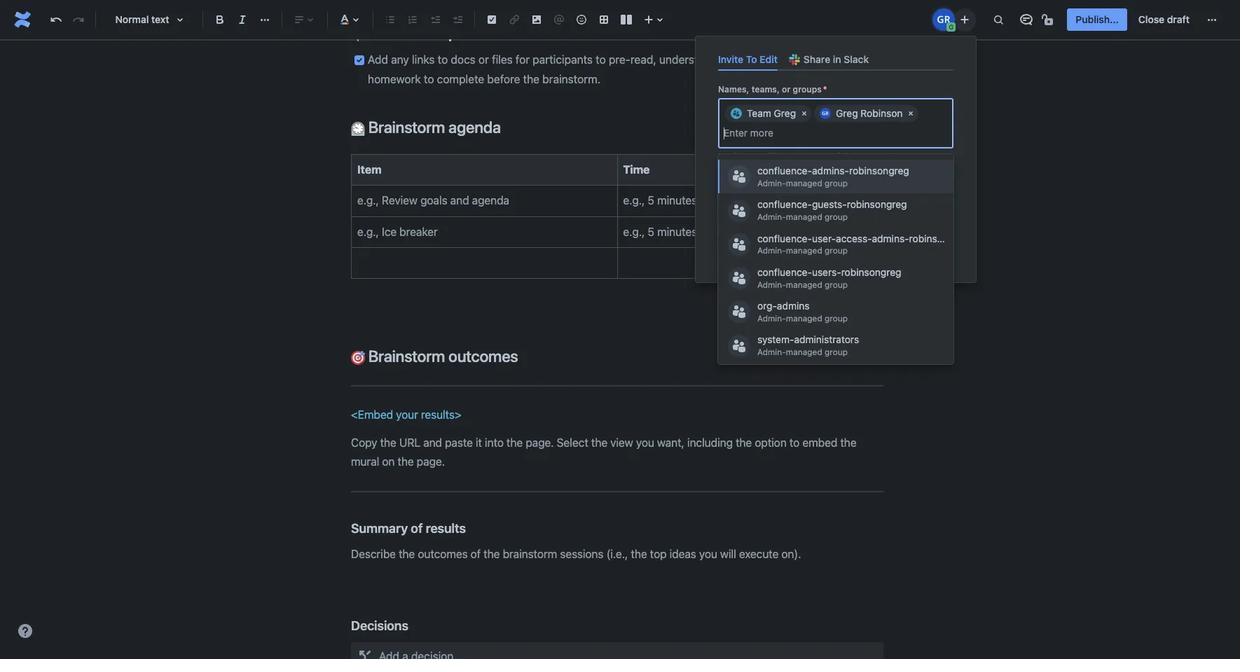 Task type: vqa. For each thing, say whether or not it's contained in the screenshot.
the right list
no



Task type: locate. For each thing, give the bounding box(es) containing it.
2 confluence- from the top
[[758, 199, 812, 211]]

team greg
[[747, 107, 796, 119]]

invite for invite to edit
[[719, 53, 744, 65]]

confluence- down (optional)
[[758, 199, 812, 211]]

mention image
[[551, 11, 568, 28]]

0 vertical spatial your
[[898, 152, 915, 162]]

4 confluence- from the top
[[758, 266, 812, 278]]

1 vertical spatial your
[[396, 409, 418, 421]]

time
[[624, 163, 650, 176]]

4 managed from the top
[[786, 279, 823, 290]]

message
[[918, 152, 953, 162]]

group icon image
[[728, 166, 751, 188], [728, 199, 751, 222], [728, 233, 751, 256], [728, 267, 751, 290], [728, 301, 751, 323], [728, 335, 751, 357]]

managed down administrators
[[786, 347, 823, 358]]

bold ⌘b image
[[212, 11, 229, 28]]

invite to edit image
[[957, 11, 974, 28]]

clear image for greg robinson
[[906, 108, 917, 119]]

invite
[[719, 53, 744, 65], [920, 254, 946, 266]]

confluence- inside confluence-admins-robinsongreg admin-managed group
[[758, 165, 812, 177]]

0 vertical spatial admins-
[[812, 165, 850, 177]]

robinsongreg for confluence-guests-robinsongreg
[[847, 199, 908, 211]]

invite inside button
[[920, 254, 946, 266]]

(optional)
[[758, 173, 798, 184]]

numbered list ⌘⇧7 image
[[404, 11, 421, 28]]

robinsongreg up invite button
[[910, 233, 970, 244]]

agenda
[[449, 118, 501, 137]]

pre-
[[449, 23, 478, 42]]

administrators
[[795, 334, 860, 346]]

the right see on the right top
[[794, 152, 807, 162]]

2 vertical spatial brainstorm
[[369, 347, 445, 366]]

confluence-admins-robinsongreg admin-managed group
[[758, 165, 910, 188]]

1 vertical spatial brainstorm
[[369, 118, 445, 137]]

1 vertical spatial of
[[411, 521, 423, 537]]

robinsongreg inside confluence-admins-robinsongreg admin-managed group
[[850, 165, 910, 177]]

of right name on the right of page
[[833, 152, 841, 162]]

5 group from the top
[[825, 313, 848, 324]]

table image
[[596, 11, 613, 28]]

admin- inside confluence-guests-robinsongreg admin-managed group
[[758, 212, 786, 222]]

:dart: image
[[351, 351, 365, 365]]

3 confluence- from the top
[[758, 233, 812, 244]]

brainstorm agenda
[[365, 118, 501, 137]]

italic ⌘i image
[[234, 11, 251, 28]]

2 managed from the top
[[786, 212, 823, 222]]

of
[[833, 152, 841, 162], [411, 521, 423, 537]]

1 horizontal spatial greg
[[836, 107, 859, 119]]

work
[[478, 23, 513, 42]]

clear image
[[799, 108, 810, 119], [906, 108, 917, 119]]

to
[[746, 53, 758, 65]]

name
[[809, 152, 831, 162]]

item
[[358, 163, 382, 176]]

group inside confluence-guests-robinsongreg admin-managed group
[[825, 212, 848, 222]]

<embed
[[351, 409, 393, 421]]

group down administrators
[[825, 347, 848, 358]]

confluence- inside confluence-users-robinsongreg admin-managed group
[[758, 266, 812, 278]]

3 admin- from the top
[[758, 246, 786, 256]]

group down guests-
[[825, 212, 848, 222]]

2 group from the top
[[825, 212, 848, 222]]

admin- inside system-administrators admin-managed group
[[758, 347, 786, 358]]

share
[[804, 53, 831, 65]]

summary of results
[[351, 521, 466, 537]]

1 clear image from the left
[[799, 108, 810, 119]]

names, teams, or groups *
[[719, 84, 828, 95]]

0 vertical spatial brainstorm
[[369, 23, 445, 42]]

0 horizontal spatial admins-
[[812, 165, 850, 177]]

close
[[1139, 13, 1165, 25]]

Message (optional) text field
[[719, 187, 954, 241]]

5 managed from the top
[[786, 313, 823, 324]]

1 horizontal spatial your
[[898, 152, 915, 162]]

the
[[794, 152, 807, 162], [843, 152, 856, 162]]

2 brainstorm from the top
[[369, 118, 445, 137]]

comment icon image
[[1019, 11, 1036, 28]]

1 horizontal spatial greg robinson image
[[933, 8, 956, 31]]

confluence- inside confluence-guests-robinsongreg admin-managed group
[[758, 199, 812, 211]]

results>
[[421, 409, 462, 421]]

greg left robinson
[[836, 107, 859, 119]]

access-
[[836, 233, 873, 244]]

admin-
[[758, 178, 786, 188], [758, 212, 786, 222], [758, 246, 786, 256], [758, 279, 786, 290], [758, 313, 786, 324], [758, 347, 786, 358]]

greg
[[774, 107, 796, 119], [836, 107, 859, 119]]

tab list
[[713, 48, 960, 71]]

0 vertical spatial invite
[[719, 53, 744, 65]]

your right and
[[898, 152, 915, 162]]

0 vertical spatial greg robinson image
[[933, 8, 956, 31]]

group inside system-administrators admin-managed group
[[825, 347, 848, 358]]

1 vertical spatial invite
[[920, 254, 946, 266]]

2 clear image from the left
[[906, 108, 917, 119]]

no restrictions image
[[1041, 11, 1058, 28]]

managed inside confluence-guests-robinsongreg admin-managed group
[[786, 212, 823, 222]]

group icon image for confluence-user-access-admins-robinsongreg
[[728, 233, 751, 256]]

confluence image
[[11, 8, 34, 31], [11, 8, 34, 31]]

your
[[898, 152, 915, 162], [396, 409, 418, 421]]

robinsongreg inside confluence-guests-robinsongreg admin-managed group
[[847, 199, 908, 211]]

confluence- up users-
[[758, 233, 812, 244]]

robinsongreg down and
[[850, 165, 910, 177]]

bullet list ⌘⇧8 image
[[382, 11, 399, 28]]

emoji image
[[573, 11, 590, 28]]

robinsongreg inside confluence-user-access-admins-robinsongreg admin-managed group
[[910, 233, 970, 244]]

decisions
[[351, 618, 409, 634]]

6 group from the top
[[825, 347, 848, 358]]

greg robinson image down *
[[820, 108, 832, 119]]

recipients will see the name of the page and your message
[[719, 152, 953, 162]]

clear image down groups
[[799, 108, 810, 119]]

robinsongreg up the access-
[[847, 199, 908, 211]]

5 admin- from the top
[[758, 313, 786, 324]]

action item image
[[484, 11, 501, 28]]

greg robinson image left invite to edit image
[[933, 8, 956, 31]]

org-
[[758, 300, 777, 312]]

greg robinson image
[[933, 8, 956, 31], [820, 108, 832, 119]]

confluence-
[[758, 165, 812, 177], [758, 199, 812, 211], [758, 233, 812, 244], [758, 266, 812, 278]]

admin- inside org-admins admin-managed group
[[758, 313, 786, 324]]

1 brainstorm from the top
[[369, 23, 445, 42]]

1 group from the top
[[825, 178, 848, 188]]

managed inside confluence-user-access-admins-robinsongreg admin-managed group
[[786, 246, 823, 256]]

1 horizontal spatial of
[[833, 152, 841, 162]]

managed inside confluence-admins-robinsongreg admin-managed group
[[786, 178, 823, 188]]

user-
[[812, 233, 836, 244]]

3 managed from the top
[[786, 246, 823, 256]]

managed down user-
[[786, 246, 823, 256]]

robinsongreg
[[850, 165, 910, 177], [847, 199, 908, 211], [910, 233, 970, 244], [842, 266, 902, 278]]

brainstorm left the indent tab icon
[[369, 23, 445, 42]]

confluence- down see on the right top
[[758, 165, 812, 177]]

3 group from the top
[[825, 246, 848, 256]]

teams,
[[752, 84, 780, 95]]

robinsongreg inside confluence-users-robinsongreg admin-managed group
[[842, 266, 902, 278]]

5 group icon image from the top
[[728, 301, 751, 323]]

tab list containing invite to edit
[[713, 48, 960, 71]]

4 group icon image from the top
[[728, 267, 751, 290]]

more formatting image
[[257, 11, 273, 28]]

0 horizontal spatial clear image
[[799, 108, 810, 119]]

brainstorm right :timer: icon
[[369, 118, 445, 137]]

1 horizontal spatial clear image
[[906, 108, 917, 119]]

team
[[747, 107, 772, 119]]

1 confluence- from the top
[[758, 165, 812, 177]]

6 managed from the top
[[786, 347, 823, 358]]

1 admin- from the top
[[758, 178, 786, 188]]

1 horizontal spatial the
[[843, 152, 856, 162]]

0 horizontal spatial invite
[[719, 53, 744, 65]]

4 group from the top
[[825, 279, 848, 290]]

1 vertical spatial admins-
[[872, 233, 910, 244]]

0 vertical spatial of
[[833, 152, 841, 162]]

will
[[762, 152, 775, 162]]

group
[[825, 178, 848, 188], [825, 212, 848, 222], [825, 246, 848, 256], [825, 279, 848, 290], [825, 313, 848, 324], [825, 347, 848, 358]]

brainstorm for brainstorm agenda
[[369, 118, 445, 137]]

confluence- inside confluence-user-access-admins-robinsongreg admin-managed group
[[758, 233, 812, 244]]

your left the results>
[[396, 409, 418, 421]]

group up administrators
[[825, 313, 848, 324]]

robinsongreg for confluence-users-robinsongreg
[[842, 266, 902, 278]]

managed
[[786, 178, 823, 188], [786, 212, 823, 222], [786, 246, 823, 256], [786, 279, 823, 290], [786, 313, 823, 324], [786, 347, 823, 358]]

robinsongreg down confluence-user-access-admins-robinsongreg admin-managed group
[[842, 266, 902, 278]]

greg down or
[[774, 107, 796, 119]]

group up guests-
[[825, 178, 848, 188]]

group down user-
[[825, 246, 848, 256]]

admins- down confluence-guests-robinsongreg admin-managed group
[[872, 233, 910, 244]]

1 horizontal spatial admins-
[[872, 233, 910, 244]]

admins-
[[812, 165, 850, 177], [872, 233, 910, 244]]

brainstorm right :dart: image
[[369, 347, 445, 366]]

0 horizontal spatial greg robinson image
[[820, 108, 832, 119]]

:dart: image
[[351, 351, 365, 365]]

managed up the admins
[[786, 279, 823, 290]]

confluence- for users-
[[758, 266, 812, 278]]

confluence- up the admins
[[758, 266, 812, 278]]

brainstorm
[[369, 23, 445, 42], [369, 118, 445, 137], [369, 347, 445, 366]]

3 brainstorm from the top
[[369, 347, 445, 366]]

the left page on the top right of the page
[[843, 152, 856, 162]]

managed down guests-
[[786, 212, 823, 222]]

managed down name on the right of page
[[786, 178, 823, 188]]

:seedling: image
[[351, 27, 365, 41], [351, 27, 365, 41]]

normal text
[[115, 13, 169, 25]]

outdent ⇧tab image
[[427, 11, 444, 28]]

1 horizontal spatial invite
[[920, 254, 946, 266]]

find and replace image
[[991, 11, 1008, 28]]

6 admin- from the top
[[758, 347, 786, 358]]

3 group icon image from the top
[[728, 233, 751, 256]]

system-administrators admin-managed group
[[758, 334, 860, 358]]

admin- inside confluence-user-access-admins-robinsongreg admin-managed group
[[758, 246, 786, 256]]

of left results
[[411, 521, 423, 537]]

managed down the admins
[[786, 313, 823, 324]]

0 horizontal spatial of
[[411, 521, 423, 537]]

1 managed from the top
[[786, 178, 823, 188]]

2 admin- from the top
[[758, 212, 786, 222]]

in
[[833, 53, 842, 65]]

4 admin- from the top
[[758, 279, 786, 290]]

clear image right robinson
[[906, 108, 917, 119]]

0 horizontal spatial greg
[[774, 107, 796, 119]]

message (optional)
[[719, 173, 798, 184]]

admins- down recipients will see the name of the page and your message
[[812, 165, 850, 177]]

<embed your results>
[[351, 409, 462, 421]]

confluence- for guests-
[[758, 199, 812, 211]]

1 the from the left
[[794, 152, 807, 162]]

0 horizontal spatial the
[[794, 152, 807, 162]]

2 group icon image from the top
[[728, 199, 751, 222]]

6 group icon image from the top
[[728, 335, 751, 357]]

group down users-
[[825, 279, 848, 290]]



Task type: describe. For each thing, give the bounding box(es) containing it.
clear image for team greg
[[799, 108, 810, 119]]

:timer: image
[[351, 122, 365, 136]]

layouts image
[[618, 11, 635, 28]]

close draft button
[[1131, 8, 1199, 31]]

brainstorm for brainstorm outcomes
[[369, 347, 445, 366]]

link image
[[506, 11, 523, 28]]

decision image
[[354, 645, 376, 660]]

confluence-user-access-admins-robinsongreg admin-managed group
[[758, 233, 970, 256]]

close draft
[[1139, 13, 1190, 25]]

results
[[426, 521, 466, 537]]

recipients
[[719, 152, 760, 162]]

normal text button
[[102, 4, 197, 35]]

invite for invite
[[920, 254, 946, 266]]

indent tab image
[[449, 11, 466, 28]]

text
[[151, 13, 169, 25]]

team greg image
[[731, 108, 742, 119]]

brainstorm pre-work
[[365, 23, 513, 42]]

group icon image for confluence-guests-robinsongreg
[[728, 199, 751, 222]]

group inside confluence-user-access-admins-robinsongreg admin-managed group
[[825, 246, 848, 256]]

guests-
[[812, 199, 847, 211]]

groups
[[793, 84, 822, 95]]

brainstorm for brainstorm pre-work
[[369, 23, 445, 42]]

invite to edit
[[719, 53, 778, 65]]

publish...
[[1076, 13, 1119, 25]]

see
[[777, 152, 791, 162]]

confluence- for admins-
[[758, 165, 812, 177]]

slack
[[844, 53, 869, 65]]

robinson
[[861, 107, 903, 119]]

group inside org-admins admin-managed group
[[825, 313, 848, 324]]

and
[[881, 152, 895, 162]]

help image
[[17, 623, 34, 640]]

edit
[[760, 53, 778, 65]]

2 greg from the left
[[836, 107, 859, 119]]

message
[[719, 173, 755, 184]]

managed inside confluence-users-robinsongreg admin-managed group
[[786, 279, 823, 290]]

invite button
[[912, 249, 954, 271]]

publish... button
[[1068, 8, 1128, 31]]

2 the from the left
[[843, 152, 856, 162]]

admins
[[777, 300, 810, 312]]

system-
[[758, 334, 795, 346]]

1 greg from the left
[[774, 107, 796, 119]]

group inside confluence-admins-robinsongreg admin-managed group
[[825, 178, 848, 188]]

:timer: image
[[351, 122, 365, 136]]

redo ⌘⇧z image
[[70, 11, 87, 28]]

group icon image for org-admins
[[728, 301, 751, 323]]

group icon image for system-administrators
[[728, 335, 751, 357]]

outcomes
[[449, 347, 518, 366]]

Names, teams, or groups text field
[[724, 126, 810, 140]]

page
[[859, 152, 878, 162]]

1 group icon image from the top
[[728, 166, 751, 188]]

1 vertical spatial greg robinson image
[[820, 108, 832, 119]]

confluence-guests-robinsongreg admin-managed group
[[758, 199, 908, 222]]

managed inside system-administrators admin-managed group
[[786, 347, 823, 358]]

0 horizontal spatial your
[[396, 409, 418, 421]]

draft
[[1168, 13, 1190, 25]]

normal
[[115, 13, 149, 25]]

confluence-users-robinsongreg admin-managed group
[[758, 266, 902, 290]]

greg robinson
[[836, 107, 903, 119]]

admins- inside confluence-user-access-admins-robinsongreg admin-managed group
[[872, 233, 910, 244]]

group icon image for confluence-users-robinsongreg
[[728, 267, 751, 290]]

admins- inside confluence-admins-robinsongreg admin-managed group
[[812, 165, 850, 177]]

robinsongreg for confluence-admins-robinsongreg
[[850, 165, 910, 177]]

confluence- for user-
[[758, 233, 812, 244]]

names,
[[719, 84, 750, 95]]

admin- inside confluence-users-robinsongreg admin-managed group
[[758, 279, 786, 290]]

group inside confluence-users-robinsongreg admin-managed group
[[825, 279, 848, 290]]

more image
[[1204, 11, 1221, 28]]

users-
[[812, 266, 842, 278]]

add image, video, or file image
[[529, 11, 545, 28]]

org-admins admin-managed group
[[758, 300, 848, 324]]

admin- inside confluence-admins-robinsongreg admin-managed group
[[758, 178, 786, 188]]

undo ⌘z image
[[48, 11, 64, 28]]

or
[[782, 84, 791, 95]]

*
[[824, 84, 828, 95]]

summary
[[351, 521, 408, 537]]

brainstorm outcomes
[[365, 347, 518, 366]]

share in slack
[[804, 53, 869, 65]]

managed inside org-admins admin-managed group
[[786, 313, 823, 324]]



